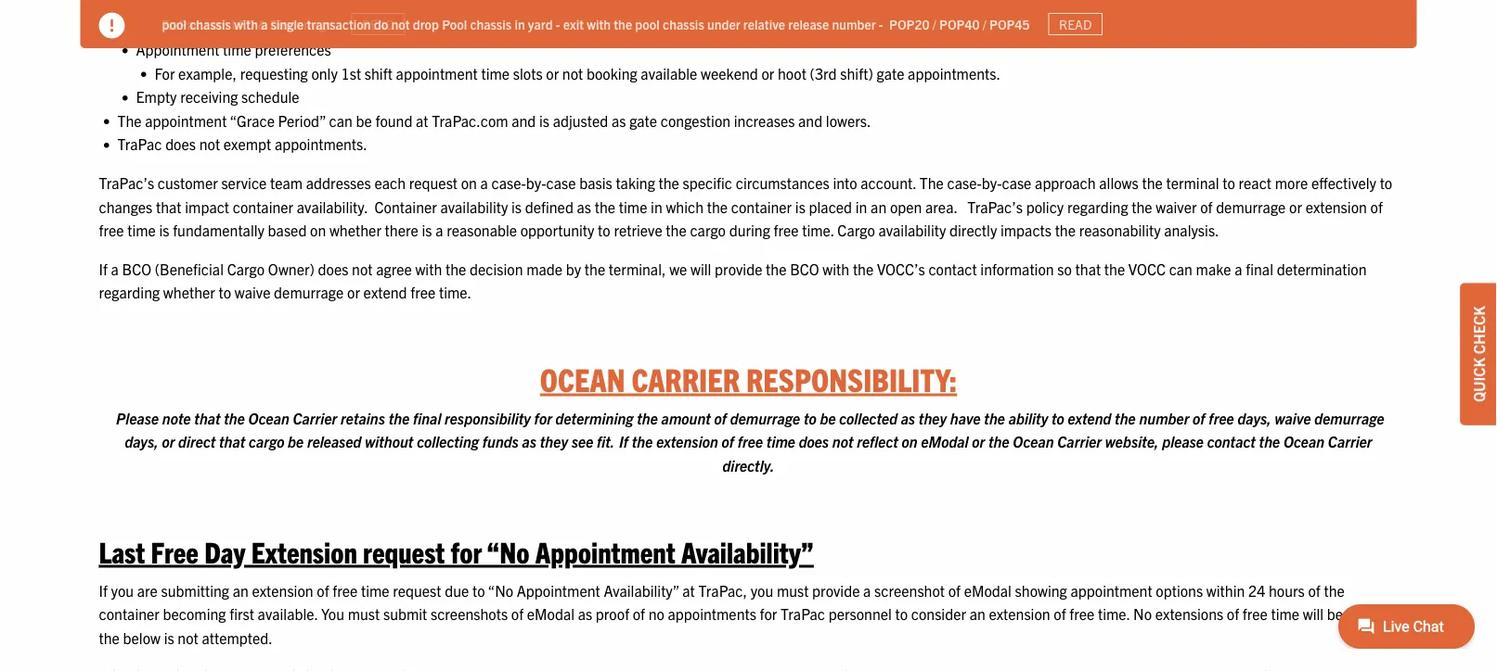Task type: describe. For each thing, give the bounding box(es) containing it.
with left single
[[234, 15, 258, 32]]

of down "terminal"
[[1200, 197, 1213, 216]]

2 vertical spatial emodal
[[527, 605, 575, 624]]

increases
[[734, 111, 795, 130]]

reasonable
[[447, 221, 517, 239]]

to left retrieve
[[598, 221, 610, 239]]

the up which
[[659, 173, 679, 192]]

1 vertical spatial must
[[348, 605, 380, 624]]

1 vertical spatial emodal
[[964, 581, 1012, 600]]

the right allows
[[1142, 173, 1163, 192]]

no
[[648, 605, 664, 624]]

to right effectively on the top of page
[[1380, 173, 1392, 192]]

an up "first"
[[233, 581, 249, 600]]

make inside waiting until the lfd to make an appointment appointment time preferences for example, requesting only 1st shift appointment time slots or not booking available weekend or hoot (3rd shift) gate appointments. empty receiving schedule
[[288, 16, 324, 35]]

0 horizontal spatial in
[[515, 15, 525, 32]]

be left released
[[288, 433, 304, 451]]

as right funds
[[522, 433, 537, 451]]

if for demurrage
[[99, 259, 108, 278]]

analysis.
[[1164, 221, 1219, 239]]

appointment inside the appointment "grace period" can be found at trapac.com and is adjusted as gate congestion increases and lowers. trapac does not exempt appointments.
[[145, 111, 227, 130]]

extension inside trapac's customer service team addresses each request on a case-by-case basis taking the specific circumstances into account. the case-by-case approach allows the terminal to react more effectively to changes that impact container availability.  container availability is defined as the time in which the container is placed in an open area.   trapac's policy regarding the waiver of demurrage or extension of free time is fundamentally based on whether there is a reasonable opportunity to retrieve the cargo during free time. cargo availability directly impacts the reasonability analysis.
[[1306, 197, 1367, 216]]

time down changes
[[127, 221, 156, 239]]

2 bco from the left
[[790, 259, 819, 278]]

extend inside if a bco (beneficial cargo owner) does not agree with the decision made by the terminal, we will provide the bco with the vocc's contact information so that the vocc can make a final determination regarding whether to waive demurrage or extend free time.
[[363, 283, 407, 302]]

will inside if you are submitting an extension of free time request due to "no appointment availability" at trapac, you must provide a screenshot of emodal showing appointment options within 24 hours of the container becoming first available. you must submit screenshots of emodal as proof of no appointments for trapac personnel to consider an extension of free time. no extensions of free time will be given if the below is not attempted.
[[1303, 605, 1324, 624]]

trapac.com inside the appointment "grace period" can be found at trapac.com and is adjusted as gate congestion increases and lowers. trapac does not exempt appointments.
[[432, 111, 508, 130]]

the up website,
[[1115, 409, 1136, 427]]

as right collected
[[901, 409, 915, 427]]

there
[[385, 221, 418, 239]]

0 vertical spatial trapac.com
[[162, 15, 229, 32]]

0 vertical spatial days,
[[1238, 409, 1271, 427]]

1 vertical spatial trapac's
[[967, 197, 1023, 216]]

impacts
[[1000, 221, 1052, 239]]

read for trapac.com lfd & demurrage
[[362, 16, 395, 32]]

that inside trapac's customer service team addresses each request on a case-by-case basis taking the specific circumstances into account. the case-by-case approach allows the terminal to react more effectively to changes that impact container availability.  container availability is defined as the time in which the container is placed in an open area.   trapac's policy regarding the waiver of demurrage or extension of free time is fundamentally based on whether there is a reasonable opportunity to retrieve the cargo during free time. cargo availability directly impacts the reasonability analysis.
[[156, 197, 182, 216]]

2 horizontal spatial in
[[856, 197, 867, 216]]

do
[[374, 15, 388, 32]]

not inside waiting until the lfd to make an appointment appointment time preferences for example, requesting only 1st shift appointment time slots or not booking available weekend or hoot (3rd shift) gate appointments. empty receiving schedule
[[562, 63, 583, 82]]

of down showing
[[1054, 605, 1066, 624]]

extension up available.
[[252, 581, 313, 600]]

that right direct
[[219, 433, 245, 451]]

react
[[1239, 173, 1272, 192]]

1 vertical spatial on
[[310, 221, 326, 239]]

container inside if you are submitting an extension of free time request due to "no appointment availability" at trapac, you must provide a screenshot of emodal showing appointment options within 24 hours of the container becoming first available. you must submit screenshots of emodal as proof of no appointments for trapac personnel to consider an extension of free time. no extensions of free time will be given if the below is not attempted.
[[99, 605, 159, 624]]

appointment inside waiting until the lfd to make an appointment appointment time preferences for example, requesting only 1st shift appointment time slots or not booking available weekend or hoot (3rd shift) gate appointments. empty receiving schedule
[[136, 40, 219, 58]]

as inside the appointment "grace period" can be found at trapac.com and is adjusted as gate congestion increases and lowers. trapac does not exempt appointments.
[[612, 111, 626, 130]]

0 horizontal spatial trapac's
[[99, 173, 154, 192]]

the appointment "grace period" can be found at trapac.com and is adjusted as gate congestion increases and lowers. trapac does not exempt appointments.
[[117, 111, 871, 153]]

consider
[[911, 605, 966, 624]]

will inside if a bco (beneficial cargo owner) does not agree with the decision made by the terminal, we will provide the bco with the vocc's contact information so that the vocc can make a final determination regarding whether to waive demurrage or extend free time.
[[691, 259, 711, 278]]

or inside trapac's customer service team addresses each request on a case-by-case basis taking the specific circumstances into account. the case-by-case approach allows the terminal to react more effectively to changes that impact container availability.  container availability is defined as the time in which the container is placed in an open area.   trapac's policy regarding the waiver of demurrage or extension of free time is fundamentally based on whether there is a reasonable opportunity to retrieve the cargo during free time. cargo availability directly impacts the reasonability analysis.
[[1289, 197, 1302, 216]]

1 case- from the left
[[492, 173, 526, 192]]

with right agree
[[415, 259, 442, 278]]

amount
[[661, 409, 711, 427]]

a right the there
[[435, 221, 443, 239]]

of up please
[[1193, 409, 1205, 427]]

cargo inside trapac's customer service team addresses each request on a case-by-case basis taking the specific circumstances into account. the case-by-case approach allows the terminal to react more effectively to changes that impact container availability.  container availability is defined as the time in which the container is placed in an open area.   trapac's policy regarding the waiver of demurrage or extension of free time is fundamentally based on whether there is a reasonable opportunity to retrieve the cargo during free time. cargo availability directly impacts the reasonability analysis.
[[837, 221, 875, 239]]

that inside if a bco (beneficial cargo owner) does not agree with the decision made by the terminal, we will provide the bco with the vocc's contact information so that the vocc can make a final determination regarding whether to waive demurrage or extend free time.
[[1075, 259, 1101, 278]]

direct
[[178, 433, 216, 451]]

be left collected
[[820, 409, 836, 427]]

of up consider in the right of the page
[[948, 581, 961, 600]]

waiting
[[136, 16, 183, 35]]

0 horizontal spatial availability
[[440, 197, 508, 216]]

is down circumstances
[[795, 197, 805, 216]]

example,
[[178, 63, 237, 82]]

the down specific
[[707, 197, 728, 216]]

policy
[[1026, 197, 1064, 216]]

1 vertical spatial appointment
[[535, 533, 675, 569]]

taking
[[616, 173, 655, 192]]

whether inside trapac's customer service team addresses each request on a case-by-case basis taking the specific circumstances into account. the case-by-case approach allows the terminal to react more effectively to changes that impact container availability.  container availability is defined as the time in which the container is placed in an open area.   trapac's policy regarding the waiver of demurrage or extension of free time is fundamentally based on whether there is a reasonable opportunity to retrieve the cargo during free time. cargo availability directly impacts the reasonability analysis.
[[329, 221, 381, 239]]

the down which
[[666, 221, 687, 239]]

appointment down drop
[[396, 63, 478, 82]]

pop20
[[889, 15, 930, 32]]

demurrage inside trapac's customer service team addresses each request on a case-by-case basis taking the specific circumstances into account. the case-by-case approach allows the terminal to react more effectively to changes that impact container availability.  container availability is defined as the time in which the container is placed in an open area.   trapac's policy regarding the waiver of demurrage or extension of free time is fundamentally based on whether there is a reasonable opportunity to retrieve the cargo during free time. cargo availability directly impacts the reasonability analysis.
[[1216, 197, 1286, 216]]

1 and from the left
[[512, 111, 536, 130]]

waive inside if a bco (beneficial cargo owner) does not agree with the decision made by the terminal, we will provide the bco with the vocc's contact information so that the vocc can make a final determination regarding whether to waive demurrage or extend free time.
[[235, 283, 270, 302]]

during
[[729, 221, 770, 239]]

determining
[[556, 409, 634, 427]]

cargo inside please note that the ocean carrier retains the final responsibility for determining the amount of demurrage to be collected as they have the ability to extend the number of free days, waive demurrage days, or direct that cargo be released without collecting funds as they see fit.  if the extension of free time does not reflect on emodal or the ocean carrier website, please contact the ocean carrier directly.
[[249, 433, 284, 451]]

availability" inside if you are submitting an extension of free time request due to "no appointment availability" at trapac, you must provide a screenshot of emodal showing appointment options within 24 hours of the container becoming first available. you must submit screenshots of emodal as proof of no appointments for trapac personnel to consider an extension of free time. no extensions of free time will be given if the below is not attempted.
[[604, 581, 679, 600]]

congestion
[[661, 111, 731, 130]]

waive inside please note that the ocean carrier retains the final responsibility for determining the amount of demurrage to be collected as they have the ability to extend the number of free days, waive demurrage days, or direct that cargo be released without collecting funds as they see fit.  if the extension of free time does not reflect on emodal or the ocean carrier website, please contact the ocean carrier directly.
[[1275, 409, 1311, 427]]

the down determining
[[632, 433, 653, 451]]

as inside if you are submitting an extension of free time request due to "no appointment availability" at trapac, you must provide a screenshot of emodal showing appointment options within 24 hours of the container becoming first available. you must submit screenshots of emodal as proof of no appointments for trapac personnel to consider an extension of free time. no extensions of free time will be given if the below is not attempted.
[[578, 605, 592, 624]]

gate inside the appointment "grace period" can be found at trapac.com and is adjusted as gate congestion increases and lowers. trapac does not exempt appointments.
[[629, 111, 657, 130]]

lfd left "&"
[[232, 15, 255, 32]]

emodal inside please note that the ocean carrier retains the final responsibility for determining the amount of demurrage to be collected as they have the ability to extend the number of free days, waive demurrage days, or direct that cargo be released without collecting funds as they see fit.  if the extension of free time does not reflect on emodal or the ocean carrier website, please contact the ocean carrier directly.
[[921, 433, 969, 451]]

pool
[[442, 15, 467, 32]]

for
[[155, 63, 175, 82]]

see
[[571, 433, 593, 451]]

yard
[[528, 15, 553, 32]]

vocc
[[1128, 259, 1166, 278]]

read link for pool chassis with a single transaction  do not drop pool chassis in yard -  exit with the pool chassis under relative release number -  pop20 / pop40 / pop45
[[1048, 13, 1103, 35]]

released
[[307, 433, 361, 451]]

the inside trapac's customer service team addresses each request on a case-by-case basis taking the specific circumstances into account. the case-by-case approach allows the terminal to react more effectively to changes that impact container availability.  container availability is defined as the time in which the container is placed in an open area.   trapac's policy regarding the waiver of demurrage or extension of free time is fundamentally based on whether there is a reasonable opportunity to retrieve the cargo during free time. cargo availability directly impacts the reasonability analysis.
[[919, 173, 944, 192]]

funds
[[482, 433, 519, 451]]

the inside waiting until the lfd to make an appointment appointment time preferences for example, requesting only 1st shift appointment time slots or not booking available weekend or hoot (3rd shift) gate appointments. empty receiving schedule
[[219, 16, 239, 35]]

"grace
[[230, 111, 275, 130]]

the down policy
[[1055, 221, 1076, 239]]

into
[[833, 173, 857, 192]]

1 bco from the left
[[122, 259, 151, 278]]

responsibility
[[445, 409, 531, 427]]

1 you from the left
[[111, 581, 134, 600]]

shift
[[365, 63, 393, 82]]

be inside if you are submitting an extension of free time request due to "no appointment availability" at trapac, you must provide a screenshot of emodal showing appointment options within 24 hours of the container becoming first available. you must submit screenshots of emodal as proof of no appointments for trapac personnel to consider an extension of free time. no extensions of free time will be given if the below is not attempted.
[[1327, 605, 1343, 624]]

if
[[1384, 605, 1392, 624]]

proof
[[596, 605, 629, 624]]

2 and from the left
[[798, 111, 822, 130]]

trapac,
[[698, 581, 747, 600]]

within
[[1206, 581, 1245, 600]]

please
[[116, 409, 159, 427]]

more
[[1275, 173, 1308, 192]]

final inside if a bco (beneficial cargo owner) does not agree with the decision made by the terminal, we will provide the bco with the vocc's contact information so that the vocc can make a final determination regarding whether to waive demurrage or extend free time.
[[1246, 259, 1273, 278]]

the left below
[[99, 629, 120, 647]]

determination
[[1277, 259, 1367, 278]]

0 horizontal spatial number
[[832, 15, 876, 32]]

the right have
[[984, 409, 1005, 427]]

based
[[268, 221, 307, 239]]

to down responsibility:
[[804, 409, 817, 427]]

time down taking
[[619, 197, 647, 216]]

free
[[151, 533, 199, 569]]

a up reasonable
[[480, 173, 488, 192]]

check
[[1469, 306, 1488, 355]]

request inside if you are submitting an extension of free time request due to "no appointment availability" at trapac, you must provide a screenshot of emodal showing appointment options within 24 hours of the container becoming first available. you must submit screenshots of emodal as proof of no appointments for trapac personnel to consider an extension of free time. no extensions of free time will be given if the below is not attempted.
[[393, 581, 441, 600]]

if inside please note that the ocean carrier retains the final responsibility for determining the amount of demurrage to be collected as they have the ability to extend the number of free days, waive demurrage days, or direct that cargo be released without collecting funds as they see fit.  if the extension of free time does not reflect on emodal or the ocean carrier website, please contact the ocean carrier directly.
[[619, 433, 628, 451]]

if for screenshots
[[99, 581, 108, 600]]

an inside waiting until the lfd to make an appointment appointment time preferences for example, requesting only 1st shift appointment time slots or not booking available weekend or hoot (3rd shift) gate appointments. empty receiving schedule
[[327, 16, 343, 35]]

1 horizontal spatial availability"
[[681, 533, 814, 569]]

2 / from the left
[[983, 15, 986, 32]]

at inside if you are submitting an extension of free time request due to "no appointment availability" at trapac, you must provide a screenshot of emodal showing appointment options within 24 hours of the container becoming first available. you must submit screenshots of emodal as proof of no appointments for trapac personnel to consider an extension of free time. no extensions of free time will be given if the below is not attempted.
[[682, 581, 695, 600]]

1 pool from the left
[[162, 15, 186, 32]]

demurrage
[[270, 15, 333, 32]]

which
[[666, 197, 704, 216]]

retrieve
[[614, 221, 662, 239]]

time down hours
[[1271, 605, 1299, 624]]

by
[[566, 259, 581, 278]]

is inside if you are submitting an extension of free time request due to "no appointment availability" at trapac, you must provide a screenshot of emodal showing appointment options within 24 hours of the container becoming first available. you must submit screenshots of emodal as proof of no appointments for trapac personnel to consider an extension of free time. no extensions of free time will be given if the below is not attempted.
[[164, 629, 174, 647]]

receiving
[[180, 87, 238, 106]]

1 case from the left
[[546, 173, 576, 192]]

adjusted
[[553, 111, 608, 130]]

exempt
[[223, 135, 271, 153]]

are
[[137, 581, 158, 600]]

2 you from the left
[[751, 581, 773, 600]]

slots
[[513, 63, 543, 82]]

information
[[980, 259, 1054, 278]]

regarding inside if a bco (beneficial cargo owner) does not agree with the decision made by the terminal, we will provide the bco with the vocc's contact information so that the vocc can make a final determination regarding whether to waive demurrage or extend free time.
[[99, 283, 160, 302]]

made
[[526, 259, 563, 278]]

container
[[375, 197, 437, 216]]

until
[[187, 16, 215, 35]]

regarding inside trapac's customer service team addresses each request on a case-by-case basis taking the specific circumstances into account. the case-by-case approach allows the terminal to react more effectively to changes that impact container availability.  container availability is defined as the time in which the container is placed in an open area.   trapac's policy regarding the waiver of demurrage or extension of free time is fundamentally based on whether there is a reasonable opportunity to retrieve the cargo during free time. cargo availability directly impacts the reasonability analysis.
[[1067, 197, 1128, 216]]

not right do in the top of the page
[[391, 15, 410, 32]]

the right hours
[[1324, 581, 1345, 600]]

addresses
[[306, 173, 371, 192]]

the down ability
[[988, 433, 1009, 451]]

3 chassis from the left
[[663, 15, 704, 32]]

no
[[1133, 605, 1152, 624]]

a left determination
[[1235, 259, 1242, 278]]

found
[[375, 111, 412, 130]]

to left the react at the top right
[[1223, 173, 1235, 192]]

gate inside waiting until the lfd to make an appointment appointment time preferences for example, requesting only 1st shift appointment time slots or not booking available weekend or hoot (3rd shift) gate appointments. empty receiving schedule
[[877, 63, 904, 82]]

1 horizontal spatial on
[[461, 173, 477, 192]]

the right please
[[1259, 433, 1280, 451]]

opportunity
[[520, 221, 594, 239]]

pool chassis with a single transaction  do not drop pool chassis in yard -  exit with the pool chassis under relative release number -  pop20 / pop40 / pop45
[[162, 15, 1030, 32]]

time up submit
[[361, 581, 389, 600]]

you
[[321, 605, 344, 624]]

reasonability
[[1079, 221, 1161, 239]]

does inside the appointment "grace period" can be found at trapac.com and is adjusted as gate congestion increases and lowers. trapac does not exempt appointments.
[[165, 135, 196, 153]]

1 - from the left
[[556, 15, 560, 32]]

time. inside trapac's customer service team addresses each request on a case-by-case basis taking the specific circumstances into account. the case-by-case approach allows the terminal to react more effectively to changes that impact container availability.  container availability is defined as the time in which the container is placed in an open area.   trapac's policy regarding the waiver of demurrage or extension of free time is fundamentally based on whether there is a reasonable opportunity to retrieve the cargo during free time. cargo availability directly impacts the reasonability analysis.
[[802, 221, 834, 239]]

1 horizontal spatial in
[[651, 197, 662, 216]]

that up direct
[[194, 409, 220, 427]]

cargo inside if a bco (beneficial cargo owner) does not agree with the decision made by the terminal, we will provide the bco with the vocc's contact information so that the vocc can make a final determination regarding whether to waive demurrage or extend free time.
[[227, 259, 265, 278]]

directly
[[949, 221, 997, 239]]

the up reasonability
[[1132, 197, 1152, 216]]

booking
[[587, 63, 637, 82]]

requesting
[[240, 63, 308, 82]]

of right amount
[[714, 409, 727, 427]]

solid image
[[99, 13, 125, 39]]

cargo inside trapac's customer service team addresses each request on a case-by-case basis taking the specific circumstances into account. the case-by-case approach allows the terminal to react more effectively to changes that impact container availability.  container availability is defined as the time in which the container is placed in an open area.   trapac's policy regarding the waiver of demurrage or extension of free time is fundamentally based on whether there is a reasonable opportunity to retrieve the cargo during free time. cargo availability directly impacts the reasonability analysis.
[[690, 221, 726, 239]]

request inside trapac's customer service team addresses each request on a case-by-case basis taking the specific circumstances into account. the case-by-case approach allows the terminal to react more effectively to changes that impact container availability.  container availability is defined as the time in which the container is placed in an open area.   trapac's policy regarding the waiver of demurrage or extension of free time is fundamentally based on whether there is a reasonable opportunity to retrieve the cargo during free time. cargo availability directly impacts the reasonability analysis.
[[409, 173, 458, 192]]

the right by
[[585, 259, 605, 278]]

1 horizontal spatial container
[[233, 197, 293, 216]]

responsibility:
[[746, 359, 957, 398]]

under
[[707, 15, 740, 32]]

not inside please note that the ocean carrier retains the final responsibility for determining the amount of demurrage to be collected as they have the ability to extend the number of free days, waive demurrage days, or direct that cargo be released without collecting funds as they see fit.  if the extension of free time does not reflect on emodal or the ocean carrier website, please contact the ocean carrier directly.
[[832, 433, 853, 451]]

1 by- from the left
[[526, 173, 546, 192]]

as inside trapac's customer service team addresses each request on a case-by-case basis taking the specific circumstances into account. the case-by-case approach allows the terminal to react more effectively to changes that impact container availability.  container availability is defined as the time in which the container is placed in an open area.   trapac's policy regarding the waiver of demurrage or extension of free time is fundamentally based on whether there is a reasonable opportunity to retrieve the cargo during free time. cargo availability directly impacts the reasonability analysis.
[[577, 197, 591, 216]]

on inside please note that the ocean carrier retains the final responsibility for determining the amount of demurrage to be collected as they have the ability to extend the number of free days, waive demurrage days, or direct that cargo be released without collecting funds as they see fit.  if the extension of free time does not reflect on emodal or the ocean carrier website, please contact the ocean carrier directly.
[[902, 433, 918, 451]]

given
[[1347, 605, 1380, 624]]

of up you
[[317, 581, 329, 600]]

becoming
[[163, 605, 226, 624]]

to right 'due'
[[472, 581, 485, 600]]

to inside if a bco (beneficial cargo owner) does not agree with the decision made by the terminal, we will provide the bco with the vocc's contact information so that the vocc can make a final determination regarding whether to waive demurrage or extend free time.
[[219, 283, 231, 302]]

transaction
[[307, 15, 371, 32]]

make inside if a bco (beneficial cargo owner) does not agree with the decision made by the terminal, we will provide the bco with the vocc's contact information so that the vocc can make a final determination regarding whether to waive demurrage or extend free time.
[[1196, 259, 1231, 278]]

available.
[[258, 605, 318, 624]]

effectively
[[1311, 173, 1376, 192]]

empty
[[136, 87, 177, 106]]

appointments. inside waiting until the lfd to make an appointment appointment time preferences for example, requesting only 1st shift appointment time slots or not booking available weekend or hoot (3rd shift) gate appointments. empty receiving schedule
[[908, 63, 1000, 82]]

is right the there
[[422, 221, 432, 239]]

please note that the ocean carrier retains the final responsibility for determining the amount of demurrage to be collected as they have the ability to extend the number of free days, waive demurrage days, or direct that cargo be released without collecting funds as they see fit.  if the extension of free time does not reflect on emodal or the ocean carrier website, please contact the ocean carrier directly.
[[116, 409, 1385, 475]]

1 vertical spatial request
[[363, 533, 445, 569]]

single
[[271, 15, 304, 32]]

appointment up shift
[[346, 16, 428, 35]]

contact inside please note that the ocean carrier retains the final responsibility for determining the amount of demurrage to be collected as they have the ability to extend the number of free days, waive demurrage days, or direct that cargo be released without collecting funds as they see fit.  if the extension of free time does not reflect on emodal or the ocean carrier website, please contact the ocean carrier directly.
[[1207, 433, 1256, 451]]

the down "basis"
[[595, 197, 615, 216]]

of down effectively on the top of page
[[1370, 197, 1383, 216]]

allows
[[1099, 173, 1139, 192]]

0 vertical spatial must
[[777, 581, 809, 600]]

the left vocc's
[[853, 259, 874, 278]]

of right "screenshots"
[[511, 605, 524, 624]]

a down changes
[[111, 259, 119, 278]]



Task type: vqa. For each thing, say whether or not it's contained in the screenshot.
no
yes



Task type: locate. For each thing, give the bounding box(es) containing it.
does inside please note that the ocean carrier retains the final responsibility for determining the amount of demurrage to be collected as they have the ability to extend the number of free days, waive demurrage days, or direct that cargo be released without collecting funds as they see fit.  if the extension of free time does not reflect on emodal or the ocean carrier website, please contact the ocean carrier directly.
[[799, 433, 829, 451]]

at
[[416, 111, 428, 130], [682, 581, 695, 600]]

time. down placed
[[802, 221, 834, 239]]

1 vertical spatial does
[[318, 259, 348, 278]]

1 read link from the left
[[351, 13, 405, 35]]

last
[[99, 533, 145, 569]]

can right period" on the left of the page
[[329, 111, 353, 130]]

- left pop20
[[879, 15, 883, 32]]

1 vertical spatial appointments.
[[275, 135, 367, 153]]

1 horizontal spatial extend
[[1068, 409, 1111, 427]]

2 vertical spatial time.
[[1098, 605, 1130, 624]]

defined
[[525, 197, 573, 216]]

can inside the appointment "grace period" can be found at trapac.com and is adjusted as gate congestion increases and lowers. trapac does not exempt appointments.
[[329, 111, 353, 130]]

gate right "shift)"
[[877, 63, 904, 82]]

0 vertical spatial "no
[[487, 533, 529, 569]]

0 horizontal spatial at
[[416, 111, 428, 130]]

demurrage inside if a bco (beneficial cargo owner) does not agree with the decision made by the terminal, we will provide the bco with the vocc's contact information so that the vocc can make a final determination regarding whether to waive demurrage or extend free time.
[[274, 283, 344, 302]]

the left decision
[[445, 259, 466, 278]]

1 vertical spatial for
[[451, 533, 482, 569]]

1 horizontal spatial appointments.
[[908, 63, 1000, 82]]

0 vertical spatial make
[[288, 16, 324, 35]]

provide down during
[[715, 259, 762, 278]]

appointments. down period" on the left of the page
[[275, 135, 367, 153]]

fundamentally
[[173, 221, 264, 239]]

1 horizontal spatial does
[[318, 259, 348, 278]]

0 vertical spatial provide
[[715, 259, 762, 278]]

2 vertical spatial on
[[902, 433, 918, 451]]

1 / from the left
[[933, 15, 936, 32]]

to inside waiting until the lfd to make an appointment appointment time preferences for example, requesting only 1st shift appointment time slots or not booking available weekend or hoot (3rd shift) gate appointments. empty receiving schedule
[[272, 16, 285, 35]]

1 horizontal spatial must
[[777, 581, 809, 600]]

and left lowers. on the top of page
[[798, 111, 822, 130]]

retains
[[341, 409, 385, 427]]

provide inside if a bco (beneficial cargo owner) does not agree with the decision made by the terminal, we will provide the bco with the vocc's contact information so that the vocc can make a final determination regarding whether to waive demurrage or extend free time.
[[715, 259, 762, 278]]

1 vertical spatial the
[[919, 173, 944, 192]]

0 horizontal spatial they
[[540, 433, 568, 451]]

an right consider in the right of the page
[[970, 605, 985, 624]]

0 horizontal spatial you
[[111, 581, 134, 600]]

trapac inside the appointment "grace period" can be found at trapac.com and is adjusted as gate congestion increases and lowers. trapac does not exempt appointments.
[[117, 135, 162, 153]]

1 horizontal spatial you
[[751, 581, 773, 600]]

container up below
[[99, 605, 159, 624]]

1 vertical spatial days,
[[125, 433, 158, 451]]

1 vertical spatial make
[[1196, 259, 1231, 278]]

not left reflect
[[832, 433, 853, 451]]

trapac.com right found
[[432, 111, 508, 130]]

extension inside please note that the ocean carrier retains the final responsibility for determining the amount of demurrage to be collected as they have the ability to extend the number of free days, waive demurrage days, or direct that cargo be released without collecting funds as they see fit.  if the extension of free time does not reflect on emodal or the ocean carrier website, please contact the ocean carrier directly.
[[656, 433, 718, 451]]

carrier
[[632, 359, 740, 398], [293, 409, 337, 427], [1057, 433, 1102, 451], [1328, 433, 1372, 451]]

not inside if you are submitting an extension of free time request due to "no appointment availability" at trapac, you must provide a screenshot of emodal showing appointment options within 24 hours of the container becoming first available. you must submit screenshots of emodal as proof of no appointments for trapac personnel to consider an extension of free time. no extensions of free time will be given if the below is not attempted.
[[178, 629, 198, 647]]

in down into
[[856, 197, 867, 216]]

case-
[[492, 173, 526, 192], [947, 173, 982, 192]]

0 horizontal spatial the
[[117, 111, 142, 130]]

to down (beneficial
[[219, 283, 231, 302]]

the
[[614, 15, 632, 32], [219, 16, 239, 35], [659, 173, 679, 192], [1142, 173, 1163, 192], [595, 197, 615, 216], [707, 197, 728, 216], [1132, 197, 1152, 216], [666, 221, 687, 239], [1055, 221, 1076, 239], [445, 259, 466, 278], [585, 259, 605, 278], [766, 259, 787, 278], [853, 259, 874, 278], [1104, 259, 1125, 278], [224, 409, 245, 427], [389, 409, 410, 427], [637, 409, 658, 427], [984, 409, 1005, 427], [1115, 409, 1136, 427], [632, 433, 653, 451], [988, 433, 1009, 451], [1259, 433, 1280, 451], [1324, 581, 1345, 600], [99, 629, 120, 647]]

read link
[[351, 13, 405, 35], [1048, 13, 1103, 35]]

1 horizontal spatial read
[[1059, 16, 1092, 32]]

availability down the open
[[878, 221, 946, 239]]

with right the exit
[[587, 15, 611, 32]]

1 horizontal spatial trapac
[[781, 605, 825, 624]]

pool left until
[[162, 15, 186, 32]]

the left amount
[[637, 409, 658, 427]]

with down placed
[[823, 259, 849, 278]]

or inside if a bco (beneficial cargo owner) does not agree with the decision made by the terminal, we will provide the bco with the vocc's contact information so that the vocc can make a final determination regarding whether to waive demurrage or extend free time.
[[347, 283, 360, 302]]

"no inside if you are submitting an extension of free time request due to "no appointment availability" at trapac, you must provide a screenshot of emodal showing appointment options within 24 hours of the container becoming first available. you must submit screenshots of emodal as proof of no appointments for trapac personnel to consider an extension of free time. no extensions of free time will be given if the below is not attempted.
[[488, 581, 513, 600]]

number inside please note that the ocean carrier retains the final responsibility for determining the amount of demurrage to be collected as they have the ability to extend the number of free days, waive demurrage days, or direct that cargo be released without collecting funds as they see fit.  if the extension of free time does not reflect on emodal or the ocean carrier website, please contact the ocean carrier directly.
[[1139, 409, 1189, 427]]

0 vertical spatial availability
[[440, 197, 508, 216]]

regarding down (beneficial
[[99, 283, 160, 302]]

and down slots
[[512, 111, 536, 130]]

website,
[[1105, 433, 1159, 451]]

0 horizontal spatial final
[[413, 409, 441, 427]]

specific
[[683, 173, 732, 192]]

extension
[[1306, 197, 1367, 216], [656, 433, 718, 451], [252, 581, 313, 600], [989, 605, 1050, 624]]

0 vertical spatial availability"
[[681, 533, 814, 569]]

trapac inside if you are submitting an extension of free time request due to "no appointment availability" at trapac, you must provide a screenshot of emodal showing appointment options within 24 hours of the container becoming first available. you must submit screenshots of emodal as proof of no appointments for trapac personnel to consider an extension of free time. no extensions of free time will be given if the below is not attempted.
[[781, 605, 825, 624]]

you
[[111, 581, 134, 600], [751, 581, 773, 600]]

0 horizontal spatial on
[[310, 221, 326, 239]]

vocc's
[[877, 259, 925, 278]]

appointment
[[136, 40, 219, 58], [535, 533, 675, 569], [517, 581, 600, 600]]

as left proof
[[578, 605, 592, 624]]

is left the adjusted
[[539, 111, 550, 130]]

does inside if a bco (beneficial cargo owner) does not agree with the decision made by the terminal, we will provide the bco with the vocc's contact information so that the vocc can make a final determination regarding whether to waive demurrage or extend free time.
[[318, 259, 348, 278]]

approach
[[1035, 173, 1096, 192]]

collecting
[[417, 433, 479, 451]]

1 horizontal spatial read link
[[1048, 13, 1103, 35]]

if inside if you are submitting an extension of free time request due to "no appointment availability" at trapac, you must provide a screenshot of emodal showing appointment options within 24 hours of the container becoming first available. you must submit screenshots of emodal as proof of no appointments for trapac personnel to consider an extension of free time. no extensions of free time will be given if the below is not attempted.
[[99, 581, 108, 600]]

1 horizontal spatial contact
[[1207, 433, 1256, 451]]

the right the exit
[[614, 15, 632, 32]]

request
[[409, 173, 458, 192], [363, 533, 445, 569], [393, 581, 441, 600]]

directly.
[[723, 456, 775, 475]]

showing
[[1015, 581, 1067, 600]]

of left no
[[633, 605, 645, 624]]

1 vertical spatial cargo
[[249, 433, 284, 451]]

team
[[270, 173, 303, 192]]

gate
[[877, 63, 904, 82], [629, 111, 657, 130]]

1 vertical spatial if
[[619, 433, 628, 451]]

drop
[[413, 15, 439, 32]]

to down the screenshot
[[895, 605, 908, 624]]

1 vertical spatial provide
[[812, 581, 860, 600]]

whether inside if a bco (beneficial cargo owner) does not agree with the decision made by the terminal, we will provide the bco with the vocc's contact information so that the vocc can make a final determination regarding whether to waive demurrage or extend free time.
[[163, 283, 215, 302]]

terminal,
[[609, 259, 666, 278]]

pool up available
[[635, 15, 660, 32]]

the inside the appointment "grace period" can be found at trapac.com and is adjusted as gate congestion increases and lowers. trapac does not exempt appointments.
[[117, 111, 142, 130]]

1 vertical spatial trapac.com
[[432, 111, 508, 130]]

the right note
[[224, 409, 245, 427]]

appointment inside if you are submitting an extension of free time request due to "no appointment availability" at trapac, you must provide a screenshot of emodal showing appointment options within 24 hours of the container becoming first available. you must submit screenshots of emodal as proof of no appointments for trapac personnel to consider an extension of free time. no extensions of free time will be given if the below is not attempted.
[[1071, 581, 1152, 600]]

time
[[223, 40, 251, 58], [481, 63, 510, 82], [619, 197, 647, 216], [127, 221, 156, 239], [766, 433, 795, 451], [361, 581, 389, 600], [1271, 605, 1299, 624]]

if a bco (beneficial cargo owner) does not agree with the decision made by the terminal, we will provide the bco with the vocc's contact information so that the vocc can make a final determination regarding whether to waive demurrage or extend free time.
[[99, 259, 1367, 302]]

free inside if a bco (beneficial cargo owner) does not agree with the decision made by the terminal, we will provide the bco with the vocc's contact information so that the vocc can make a final determination regarding whether to waive demurrage or extend free time.
[[410, 283, 436, 302]]

and
[[512, 111, 536, 130], [798, 111, 822, 130]]

the up the open
[[919, 173, 944, 192]]

read right pop45 on the right of page
[[1059, 16, 1092, 32]]

chassis
[[189, 15, 231, 32], [470, 15, 512, 32], [663, 15, 704, 32]]

not left agree
[[352, 259, 373, 278]]

final inside please note that the ocean carrier retains the final responsibility for determining the amount of demurrage to be collected as they have the ability to extend the number of free days, waive demurrage days, or direct that cargo be released without collecting funds as they see fit.  if the extension of free time does not reflect on emodal or the ocean carrier website, please contact the ocean carrier directly.
[[413, 409, 441, 427]]

0 vertical spatial trapac's
[[99, 173, 154, 192]]

0 horizontal spatial trapac.com
[[162, 15, 229, 32]]

0 horizontal spatial availability"
[[604, 581, 679, 600]]

decision
[[470, 259, 523, 278]]

0 vertical spatial regarding
[[1067, 197, 1128, 216]]

below
[[123, 629, 161, 647]]

1 horizontal spatial whether
[[329, 221, 381, 239]]

the up without
[[389, 409, 410, 427]]

does left reflect
[[799, 433, 829, 451]]

0 horizontal spatial contact
[[928, 259, 977, 278]]

0 horizontal spatial does
[[165, 135, 196, 153]]

you right trapac, on the left
[[751, 581, 773, 600]]

1 horizontal spatial chassis
[[470, 15, 512, 32]]

by- up defined
[[526, 173, 546, 192]]

terminal
[[1166, 173, 1219, 192]]

2 chassis from the left
[[470, 15, 512, 32]]

trapac's customer service team addresses each request on a case-by-case basis taking the specific circumstances into account. the case-by-case approach allows the terminal to react more effectively to changes that impact container availability.  container availability is defined as the time in which the container is placed in an open area.   trapac's policy regarding the waiver of demurrage or extension of free time is fundamentally based on whether there is a reasonable opportunity to retrieve the cargo during free time. cargo availability directly impacts the reasonability analysis.
[[99, 173, 1392, 239]]

release
[[788, 15, 829, 32]]

cargo
[[690, 221, 726, 239], [249, 433, 284, 451]]

0 vertical spatial cargo
[[837, 221, 875, 239]]

extend down agree
[[363, 283, 407, 302]]

2 case- from the left
[[947, 173, 982, 192]]

time inside please note that the ocean carrier retains the final responsibility for determining the amount of demurrage to be collected as they have the ability to extend the number of free days, waive demurrage days, or direct that cargo be released without collecting funds as they see fit.  if the extension of free time does not reflect on emodal or the ocean carrier website, please contact the ocean carrier directly.
[[766, 433, 795, 451]]

0 horizontal spatial read link
[[351, 13, 405, 35]]

/ right pop20
[[933, 15, 936, 32]]

24
[[1248, 581, 1265, 600]]

ability
[[1009, 409, 1048, 427]]

of down within
[[1227, 605, 1239, 624]]

contact inside if a bco (beneficial cargo owner) does not agree with the decision made by the terminal, we will provide the bco with the vocc's contact information so that the vocc can make a final determination regarding whether to waive demurrage or extend free time.
[[928, 259, 977, 278]]

1 horizontal spatial gate
[[877, 63, 904, 82]]

0 horizontal spatial will
[[691, 259, 711, 278]]

2 horizontal spatial chassis
[[663, 15, 704, 32]]

2 horizontal spatial container
[[731, 197, 792, 216]]

shift)
[[840, 63, 873, 82]]

is left defined
[[511, 197, 522, 216]]

appointment inside if you are submitting an extension of free time request due to "no appointment availability" at trapac, you must provide a screenshot of emodal showing appointment options within 24 hours of the container becoming first available. you must submit screenshots of emodal as proof of no appointments for trapac personnel to consider an extension of free time. no extensions of free time will be given if the below is not attempted.
[[517, 581, 600, 600]]

1 horizontal spatial cargo
[[690, 221, 726, 239]]

will right the we
[[691, 259, 711, 278]]

2 case from the left
[[1002, 173, 1032, 192]]

is up (beneficial
[[159, 221, 169, 239]]

cargo down placed
[[837, 221, 875, 239]]

personnel
[[828, 605, 892, 624]]

2 read link from the left
[[1048, 13, 1103, 35]]

1 vertical spatial trapac
[[781, 605, 825, 624]]

1 horizontal spatial regarding
[[1067, 197, 1128, 216]]

circumstances
[[736, 173, 829, 192]]

if down changes
[[99, 259, 108, 278]]

time.
[[802, 221, 834, 239], [439, 283, 472, 302], [1098, 605, 1130, 624]]

a up personnel
[[863, 581, 871, 600]]

1 chassis from the left
[[189, 15, 231, 32]]

as
[[612, 111, 626, 130], [577, 197, 591, 216], [901, 409, 915, 427], [522, 433, 537, 451], [578, 605, 592, 624]]

1 horizontal spatial time.
[[802, 221, 834, 239]]

due
[[445, 581, 469, 600]]

basis
[[579, 173, 612, 192]]

ocean carrier responsibility:
[[540, 359, 957, 398]]

2 read from the left
[[1059, 16, 1092, 32]]

0 horizontal spatial read
[[362, 16, 395, 32]]

for left determining
[[534, 409, 552, 427]]

time. inside if you are submitting an extension of free time request due to "no appointment availability" at trapac, you must provide a screenshot of emodal showing appointment options within 24 hours of the container becoming first available. you must submit screenshots of emodal as proof of no appointments for trapac personnel to consider an extension of free time. no extensions of free time will be given if the below is not attempted.
[[1098, 605, 1130, 624]]

submitting
[[161, 581, 229, 600]]

(beneficial
[[155, 259, 224, 278]]

in
[[515, 15, 525, 32], [651, 197, 662, 216], [856, 197, 867, 216]]

we
[[669, 259, 687, 278]]

is inside the appointment "grace period" can be found at trapac.com and is adjusted as gate congestion increases and lowers. trapac does not exempt appointments.
[[539, 111, 550, 130]]

in left which
[[651, 197, 662, 216]]

case- up directly
[[947, 173, 982, 192]]

2 vertical spatial if
[[99, 581, 108, 600]]

appointments. inside the appointment "grace period" can be found at trapac.com and is adjusted as gate congestion increases and lowers. trapac does not exempt appointments.
[[275, 135, 367, 153]]

cargo left "owner)"
[[227, 259, 265, 278]]

0 horizontal spatial case-
[[492, 173, 526, 192]]

without
[[365, 433, 413, 451]]

hoot
[[778, 63, 806, 82]]

if inside if a bco (beneficial cargo owner) does not agree with the decision made by the terminal, we will provide the bco with the vocc's contact information so that the vocc can make a final determination regarding whether to waive demurrage or extend free time.
[[99, 259, 108, 278]]

appointments.
[[908, 63, 1000, 82], [275, 135, 367, 153]]

of up directly.
[[722, 433, 734, 451]]

1 horizontal spatial number
[[1139, 409, 1189, 427]]

1 vertical spatial availability
[[878, 221, 946, 239]]

does right "owner)"
[[318, 259, 348, 278]]

an inside trapac's customer service team addresses each request on a case-by-case basis taking the specific circumstances into account. the case-by-case approach allows the terminal to react more effectively to changes that impact container availability.  container availability is defined as the time in which the container is placed in an open area.   trapac's policy regarding the waiver of demurrage or extension of free time is fundamentally based on whether there is a reasonable opportunity to retrieve the cargo during free time. cargo availability directly impacts the reasonability analysis.
[[871, 197, 887, 216]]

waiver
[[1156, 197, 1197, 216]]

2 by- from the left
[[982, 173, 1002, 192]]

be inside the appointment "grace period" can be found at trapac.com and is adjusted as gate congestion increases and lowers. trapac does not exempt appointments.
[[356, 111, 372, 130]]

trapac left personnel
[[781, 605, 825, 624]]

- left the exit
[[556, 15, 560, 32]]

0 horizontal spatial and
[[512, 111, 536, 130]]

must right trapac, on the left
[[777, 581, 809, 600]]

screenshot
[[874, 581, 945, 600]]

waive
[[235, 283, 270, 302], [1275, 409, 1311, 427]]

you left are
[[111, 581, 134, 600]]

0 vertical spatial at
[[416, 111, 428, 130]]

extension
[[251, 533, 357, 569]]

0 horizontal spatial cargo
[[249, 433, 284, 451]]

at inside the appointment "grace period" can be found at trapac.com and is adjusted as gate congestion increases and lowers. trapac does not exempt appointments.
[[416, 111, 428, 130]]

lfd inside waiting until the lfd to make an appointment appointment time preferences for example, requesting only 1st shift appointment time slots or not booking available weekend or hoot (3rd shift) gate appointments. empty receiving schedule
[[243, 16, 269, 35]]

be left given
[[1327, 605, 1343, 624]]

1 vertical spatial "no
[[488, 581, 513, 600]]

0 vertical spatial the
[[117, 111, 142, 130]]

for inside please note that the ocean carrier retains the final responsibility for determining the amount of demurrage to be collected as they have the ability to extend the number of free days, waive demurrage days, or direct that cargo be released without collecting funds as they see fit.  if the extension of free time does not reflect on emodal or the ocean carrier website, please contact the ocean carrier directly.
[[534, 409, 552, 427]]

is
[[539, 111, 550, 130], [511, 197, 522, 216], [795, 197, 805, 216], [159, 221, 169, 239], [422, 221, 432, 239], [164, 629, 174, 647]]

1 vertical spatial time.
[[439, 283, 472, 302]]

time left slots
[[481, 63, 510, 82]]

2 horizontal spatial time.
[[1098, 605, 1130, 624]]

2 - from the left
[[879, 15, 883, 32]]

emodal left proof
[[527, 605, 575, 624]]

the right until
[[219, 16, 239, 35]]

time down the trapac.com lfd & demurrage
[[223, 40, 251, 58]]

1 read from the left
[[362, 16, 395, 32]]

chassis right pool
[[470, 15, 512, 32]]

0 horizontal spatial waive
[[235, 283, 270, 302]]

contact
[[928, 259, 977, 278], [1207, 433, 1256, 451]]

(3rd
[[810, 63, 837, 82]]

0 horizontal spatial can
[[329, 111, 353, 130]]

provide inside if you are submitting an extension of free time request due to "no appointment availability" at trapac, you must provide a screenshot of emodal showing appointment options within 24 hours of the container becoming first available. you must submit screenshots of emodal as proof of no appointments for trapac personnel to consider an extension of free time. no extensions of free time will be given if the below is not attempted.
[[812, 581, 860, 600]]

0 horizontal spatial trapac
[[117, 135, 162, 153]]

is right below
[[164, 629, 174, 647]]

1 horizontal spatial trapac's
[[967, 197, 1023, 216]]

final left determination
[[1246, 259, 1273, 278]]

reflect
[[857, 433, 898, 451]]

0 vertical spatial waive
[[235, 283, 270, 302]]

0 vertical spatial appointment
[[136, 40, 219, 58]]

0 horizontal spatial days,
[[125, 433, 158, 451]]

number
[[832, 15, 876, 32], [1139, 409, 1189, 427]]

1 vertical spatial contact
[[1207, 433, 1256, 451]]

0 vertical spatial if
[[99, 259, 108, 278]]

not inside if a bco (beneficial cargo owner) does not agree with the decision made by the terminal, we will provide the bco with the vocc's contact information so that the vocc can make a final determination regarding whether to waive demurrage or extend free time.
[[352, 259, 373, 278]]

extend
[[363, 283, 407, 302], [1068, 409, 1111, 427]]

to right ability
[[1051, 409, 1064, 427]]

2 vertical spatial request
[[393, 581, 441, 600]]

extension down showing
[[989, 605, 1050, 624]]

1 vertical spatial waive
[[1275, 409, 1311, 427]]

trapac's up changes
[[99, 173, 154, 192]]

1 horizontal spatial and
[[798, 111, 822, 130]]

1 horizontal spatial final
[[1246, 259, 1273, 278]]

not inside the appointment "grace period" can be found at trapac.com and is adjusted as gate congestion increases and lowers. trapac does not exempt appointments.
[[199, 135, 220, 153]]

0 horizontal spatial gate
[[629, 111, 657, 130]]

placed
[[809, 197, 852, 216]]

0 vertical spatial will
[[691, 259, 711, 278]]

a left single
[[261, 15, 268, 32]]

lowers.
[[826, 111, 871, 130]]

the left vocc
[[1104, 259, 1125, 278]]

if down last
[[99, 581, 108, 600]]

cargo down which
[[690, 221, 726, 239]]

for right appointments
[[760, 605, 777, 624]]

/ left pop45 on the right of page
[[983, 15, 986, 32]]

0 vertical spatial gate
[[877, 63, 904, 82]]

extend inside please note that the ocean carrier retains the final responsibility for determining the amount of demurrage to be collected as they have the ability to extend the number of free days, waive demurrage days, or direct that cargo be released without collecting funds as they see fit.  if the extension of free time does not reflect on emodal or the ocean carrier website, please contact the ocean carrier directly.
[[1068, 409, 1111, 427]]

a inside if you are submitting an extension of free time request due to "no appointment availability" at trapac, you must provide a screenshot of emodal showing appointment options within 24 hours of the container becoming first available. you must submit screenshots of emodal as proof of no appointments for trapac personnel to consider an extension of free time. no extensions of free time will be given if the below is not attempted.
[[863, 581, 871, 600]]

regarding down allows
[[1067, 197, 1128, 216]]

pop45
[[989, 15, 1030, 32]]

read for pool chassis with a single transaction  do not drop pool chassis in yard -  exit with the pool chassis under relative release number -  pop20 / pop40 / pop45
[[1059, 16, 1092, 32]]

if
[[99, 259, 108, 278], [619, 433, 628, 451], [99, 581, 108, 600]]

1 vertical spatial number
[[1139, 409, 1189, 427]]

attempted.
[[202, 629, 273, 647]]

agree
[[376, 259, 412, 278]]

not left the booking
[[562, 63, 583, 82]]

pop40
[[939, 15, 980, 32]]

2 vertical spatial appointment
[[517, 581, 600, 600]]

for
[[534, 409, 552, 427], [451, 533, 482, 569], [760, 605, 777, 624]]

0 vertical spatial does
[[165, 135, 196, 153]]

on
[[461, 173, 477, 192], [310, 221, 326, 239], [902, 433, 918, 451]]

1 vertical spatial can
[[1169, 259, 1193, 278]]

time. down decision
[[439, 283, 472, 302]]

appointments
[[668, 605, 756, 624]]

exit
[[563, 15, 584, 32]]

0 horizontal spatial for
[[451, 533, 482, 569]]

time. inside if a bco (beneficial cargo owner) does not agree with the decision made by the terminal, we will provide the bco with the vocc's contact information so that the vocc can make a final determination regarding whether to waive demurrage or extend free time.
[[439, 283, 472, 302]]

2 horizontal spatial on
[[902, 433, 918, 451]]

2 pool from the left
[[635, 15, 660, 32]]

cargo left released
[[249, 433, 284, 451]]

1 vertical spatial they
[[540, 433, 568, 451]]

1 horizontal spatial cargo
[[837, 221, 875, 239]]

contact down directly
[[928, 259, 977, 278]]

weekend
[[701, 63, 758, 82]]

of right hours
[[1308, 581, 1320, 600]]

in left yard
[[515, 15, 525, 32]]

for inside if you are submitting an extension of free time request due to "no appointment availability" at trapac, you must provide a screenshot of emodal showing appointment options within 24 hours of the container becoming first available. you must submit screenshots of emodal as proof of no appointments for trapac personnel to consider an extension of free time. no extensions of free time will be given if the below is not attempted.
[[760, 605, 777, 624]]

can inside if a bco (beneficial cargo owner) does not agree with the decision made by the terminal, we will provide the bco with the vocc's contact information so that the vocc can make a final determination regarding whether to waive demurrage or extend free time.
[[1169, 259, 1193, 278]]

0 horizontal spatial extend
[[363, 283, 407, 302]]

impact
[[185, 197, 229, 216]]

read link for trapac.com lfd & demurrage
[[351, 13, 405, 35]]

1 vertical spatial whether
[[163, 283, 215, 302]]

1 vertical spatial will
[[1303, 605, 1324, 624]]

0 vertical spatial they
[[919, 409, 947, 427]]

the down during
[[766, 259, 787, 278]]

1 vertical spatial extend
[[1068, 409, 1111, 427]]

to right "&"
[[272, 16, 285, 35]]

0 horizontal spatial chassis
[[189, 15, 231, 32]]

1st
[[341, 63, 361, 82]]

0 horizontal spatial provide
[[715, 259, 762, 278]]



